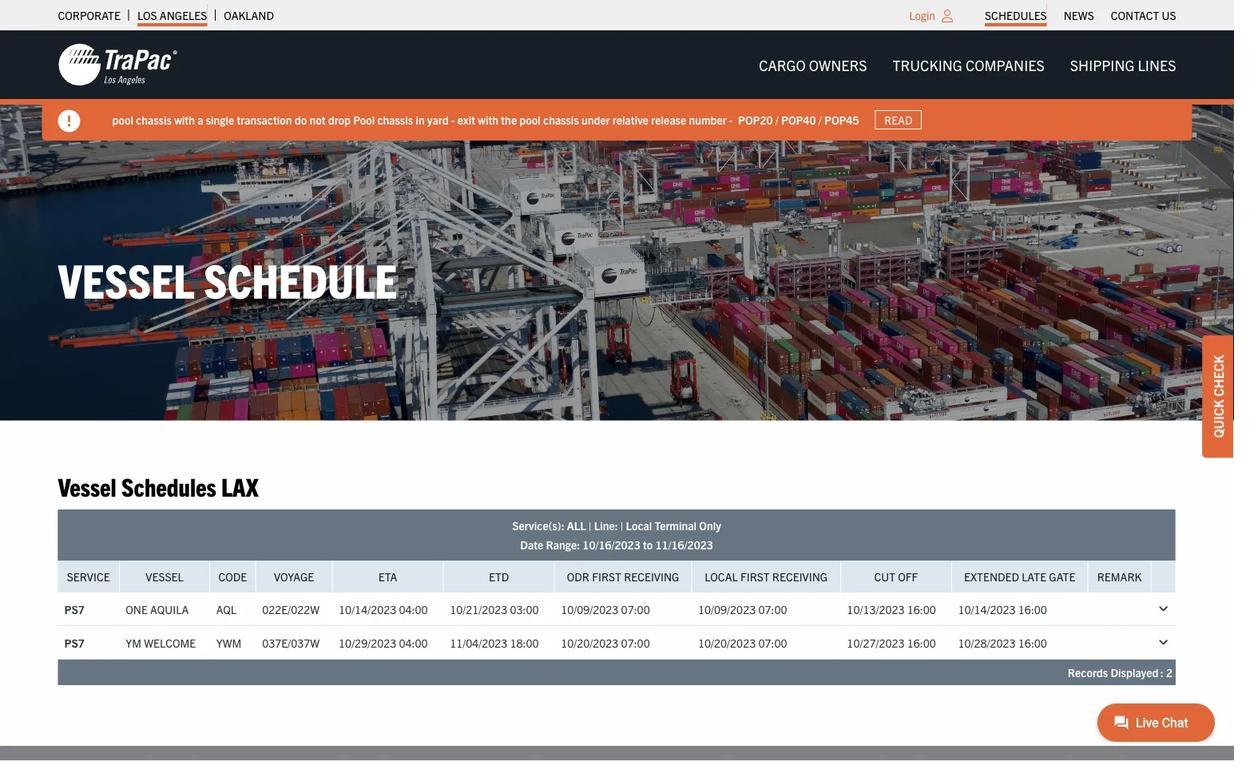 Task type: vqa. For each thing, say whether or not it's contained in the screenshot.
THE HARRY
no



Task type: describe. For each thing, give the bounding box(es) containing it.
2 - from the left
[[729, 112, 733, 127]]

voyage
[[274, 570, 314, 584]]

number
[[689, 112, 727, 127]]

read link
[[875, 110, 922, 130]]

lines
[[1138, 56, 1177, 74]]

news link
[[1064, 4, 1094, 26]]

16:00 for 10/27/2023 16:00
[[908, 636, 936, 650]]

menu bar containing schedules
[[977, 4, 1185, 26]]

all
[[567, 518, 586, 533]]

vessel schedule
[[58, 249, 397, 308]]

cargo owners
[[759, 56, 867, 74]]

extended late gate
[[964, 570, 1076, 584]]

service(s):
[[512, 518, 565, 533]]

ps7 for one aquila
[[64, 602, 85, 616]]

cut off
[[874, 570, 918, 584]]

pool
[[353, 112, 375, 127]]

login link
[[910, 8, 936, 22]]

banner containing cargo owners
[[0, 30, 1234, 141]]

receiving for local first receiving
[[773, 570, 828, 584]]

angeles
[[160, 8, 207, 22]]

eta
[[379, 570, 397, 584]]

1 10/20/2023 from the left
[[561, 636, 619, 650]]

shipping
[[1071, 56, 1135, 74]]

10/13/2023
[[847, 602, 905, 616]]

1 | from the left
[[589, 518, 592, 533]]

04:00 for 10/29/2023 04:00
[[399, 636, 428, 650]]

1 / from the left
[[776, 112, 779, 127]]

2 / from the left
[[819, 112, 822, 127]]

2 with from the left
[[478, 112, 499, 127]]

contact us
[[1111, 8, 1177, 22]]

single
[[206, 112, 234, 127]]

11/04/2023 18:00
[[450, 636, 539, 650]]

solid image
[[58, 110, 80, 132]]

terminal
[[655, 518, 697, 533]]

release
[[651, 112, 687, 127]]

10/13/2023 16:00
[[847, 602, 936, 616]]

schedule
[[204, 249, 397, 308]]

contact
[[1111, 8, 1160, 22]]

owners
[[809, 56, 867, 74]]

los angeles image
[[58, 42, 178, 87]]

10/16/2023
[[583, 538, 641, 552]]

menu bar containing cargo owners
[[746, 49, 1189, 81]]

2 10/20/2023 from the left
[[698, 636, 756, 650]]

quick check link
[[1203, 335, 1234, 458]]

1 10/20/2023 07:00 from the left
[[561, 636, 650, 650]]

trucking companies
[[893, 56, 1045, 74]]

first for odr
[[592, 570, 622, 584]]

first for local
[[741, 570, 770, 584]]

10/14/2023 for 10/14/2023 16:00
[[958, 602, 1016, 616]]

local first receiving
[[705, 570, 828, 584]]

under
[[582, 112, 610, 127]]

1 10/09/2023 07:00 from the left
[[561, 602, 650, 616]]

2 vertical spatial vessel
[[146, 570, 184, 584]]

read
[[885, 113, 913, 127]]

:
[[1161, 665, 1164, 680]]

04:00 for 10/14/2023 04:00
[[399, 602, 428, 616]]

10/14/2023 for 10/14/2023 04:00
[[339, 602, 397, 616]]

aql
[[216, 602, 237, 616]]

10/29/2023 04:00
[[339, 636, 428, 650]]

022e/022w
[[262, 602, 320, 616]]

welcome
[[144, 636, 196, 650]]

off
[[898, 570, 918, 584]]

1 10/09/2023 from the left
[[561, 602, 619, 616]]

2 10/09/2023 from the left
[[698, 602, 756, 616]]

do
[[295, 112, 307, 127]]

ps7 for ym welcome
[[64, 636, 85, 650]]

drop
[[328, 112, 351, 127]]

10/14/2023 16:00
[[958, 602, 1047, 616]]

16:00 for 10/14/2023 16:00
[[1019, 602, 1047, 616]]

2
[[1167, 665, 1173, 680]]

date
[[520, 538, 544, 552]]

relative
[[613, 112, 649, 127]]

odr first receiving
[[567, 570, 679, 584]]

receiving for odr first receiving
[[624, 570, 679, 584]]

los angeles link
[[137, 4, 207, 26]]

shipping lines link
[[1058, 49, 1189, 81]]

schedules inside menu bar
[[985, 8, 1047, 22]]

1 vertical spatial schedules
[[121, 470, 216, 501]]

pop45
[[825, 112, 859, 127]]

companies
[[966, 56, 1045, 74]]



Task type: locate. For each thing, give the bounding box(es) containing it.
a
[[197, 112, 203, 127]]

16:00 for 10/28/2023 16:00
[[1019, 636, 1047, 650]]

receiving
[[624, 570, 679, 584], [773, 570, 828, 584]]

chassis left in
[[377, 112, 413, 127]]

10/20/2023 right "18:00" at the left
[[561, 636, 619, 650]]

1 04:00 from the top
[[399, 602, 428, 616]]

los
[[137, 8, 157, 22]]

04:00 down the 10/14/2023 04:00
[[399, 636, 428, 650]]

menu bar
[[977, 4, 1185, 26], [746, 49, 1189, 81]]

records
[[1068, 665, 1108, 680]]

/ left pop45
[[819, 112, 822, 127]]

0 horizontal spatial -
[[451, 112, 455, 127]]

news
[[1064, 8, 1094, 22]]

late
[[1022, 570, 1047, 584]]

10/14/2023 04:00
[[339, 602, 428, 616]]

0 horizontal spatial receiving
[[624, 570, 679, 584]]

03:00
[[510, 602, 539, 616]]

1 chassis from the left
[[136, 112, 172, 127]]

light image
[[942, 10, 953, 22]]

with
[[174, 112, 195, 127], [478, 112, 499, 127]]

10/20/2023 07:00 down 'odr first receiving'
[[561, 636, 650, 650]]

1 horizontal spatial schedules
[[985, 8, 1047, 22]]

lax
[[221, 470, 259, 501]]

yard
[[427, 112, 449, 127]]

cargo owners link
[[746, 49, 880, 81]]

- right number
[[729, 112, 733, 127]]

10/09/2023 down local first receiving
[[698, 602, 756, 616]]

2 pool from the left
[[520, 112, 541, 127]]

1 vertical spatial ps7
[[64, 636, 85, 650]]

ywm
[[216, 636, 241, 650]]

ps7 left the "ym"
[[64, 636, 85, 650]]

0 horizontal spatial |
[[589, 518, 592, 533]]

los angeles
[[137, 8, 207, 22]]

1 with from the left
[[174, 112, 195, 127]]

0 horizontal spatial chassis
[[136, 112, 172, 127]]

service
[[67, 570, 110, 584]]

exit
[[458, 112, 475, 127]]

18:00
[[510, 636, 539, 650]]

the
[[501, 112, 517, 127]]

2 ps7 from the top
[[64, 636, 85, 650]]

corporate link
[[58, 4, 121, 26]]

1 horizontal spatial receiving
[[773, 570, 828, 584]]

16:00
[[908, 602, 936, 616], [1019, 602, 1047, 616], [908, 636, 936, 650], [1019, 636, 1047, 650]]

1 horizontal spatial chassis
[[377, 112, 413, 127]]

0 horizontal spatial first
[[592, 570, 622, 584]]

2 receiving from the left
[[773, 570, 828, 584]]

pop40
[[781, 112, 816, 127]]

2 10/09/2023 07:00 from the left
[[698, 602, 787, 616]]

0 horizontal spatial 10/14/2023
[[339, 602, 397, 616]]

0 vertical spatial vessel
[[58, 249, 195, 308]]

local down the 11/16/2023
[[705, 570, 738, 584]]

local inside service(s): all | line: | local terminal only date range: 10/16/2023 to 11/16/2023
[[626, 518, 652, 533]]

10/28/2023
[[958, 636, 1016, 650]]

1 horizontal spatial 10/20/2023
[[698, 636, 756, 650]]

extended
[[964, 570, 1020, 584]]

16:00 down off
[[908, 602, 936, 616]]

menu bar up shipping
[[977, 4, 1185, 26]]

037e/037w
[[262, 636, 320, 650]]

0 vertical spatial ps7
[[64, 602, 85, 616]]

1 horizontal spatial -
[[729, 112, 733, 127]]

1 horizontal spatial |
[[621, 518, 623, 533]]

pool right the
[[520, 112, 541, 127]]

oakland
[[224, 8, 274, 22]]

1 receiving from the left
[[624, 570, 679, 584]]

16:00 for 10/13/2023 16:00
[[908, 602, 936, 616]]

10/20/2023 07:00 down local first receiving
[[698, 636, 787, 650]]

1 vertical spatial local
[[705, 570, 738, 584]]

10/09/2023 07:00 down local first receiving
[[698, 602, 787, 616]]

04:00 up 10/29/2023 04:00
[[399, 602, 428, 616]]

10/28/2023 16:00
[[958, 636, 1047, 650]]

to
[[643, 538, 653, 552]]

one aquila
[[126, 602, 189, 616]]

0 horizontal spatial 10/20/2023 07:00
[[561, 636, 650, 650]]

1 first from the left
[[592, 570, 622, 584]]

1 10/14/2023 from the left
[[339, 602, 397, 616]]

in
[[416, 112, 425, 127]]

shipping lines
[[1071, 56, 1177, 74]]

aquila
[[150, 602, 189, 616]]

with left the
[[478, 112, 499, 127]]

| right line:
[[621, 518, 623, 533]]

10/09/2023
[[561, 602, 619, 616], [698, 602, 756, 616]]

16:00 down the 10/13/2023 16:00 on the bottom right of page
[[908, 636, 936, 650]]

1 horizontal spatial 10/20/2023 07:00
[[698, 636, 787, 650]]

10/29/2023
[[339, 636, 397, 650]]

etd
[[489, 570, 509, 584]]

check
[[1211, 355, 1227, 397]]

schedules left lax
[[121, 470, 216, 501]]

10/14/2023 up 10/29/2023
[[339, 602, 397, 616]]

1 - from the left
[[451, 112, 455, 127]]

service(s): all | line: | local terminal only date range: 10/16/2023 to 11/16/2023
[[512, 518, 721, 552]]

only
[[699, 518, 721, 533]]

1 horizontal spatial 10/09/2023 07:00
[[698, 602, 787, 616]]

1 horizontal spatial first
[[741, 570, 770, 584]]

0 vertical spatial schedules
[[985, 8, 1047, 22]]

/ right pop20
[[776, 112, 779, 127]]

10/20/2023 07:00
[[561, 636, 650, 650], [698, 636, 787, 650]]

2 10/20/2023 07:00 from the left
[[698, 636, 787, 650]]

vessel schedules lax
[[58, 470, 259, 501]]

-
[[451, 112, 455, 127], [729, 112, 733, 127]]

schedules
[[985, 8, 1047, 22], [121, 470, 216, 501]]

0 vertical spatial 04:00
[[399, 602, 428, 616]]

1 horizontal spatial 10/14/2023
[[958, 602, 1016, 616]]

16:00 down the late
[[1019, 602, 1047, 616]]

local up to on the right bottom of the page
[[626, 518, 652, 533]]

code
[[219, 570, 247, 584]]

line:
[[594, 518, 618, 533]]

1 ps7 from the top
[[64, 602, 85, 616]]

2 04:00 from the top
[[399, 636, 428, 650]]

records displayed : 2
[[1068, 665, 1173, 680]]

10/09/2023 07:00
[[561, 602, 650, 616], [698, 602, 787, 616]]

pop20
[[738, 112, 773, 127]]

pool right solid icon
[[112, 112, 133, 127]]

10/27/2023
[[847, 636, 905, 650]]

16:00 down 10/14/2023 16:00
[[1019, 636, 1047, 650]]

cargo
[[759, 56, 806, 74]]

0 horizontal spatial 10/20/2023
[[561, 636, 619, 650]]

0 vertical spatial local
[[626, 518, 652, 533]]

ym
[[126, 636, 141, 650]]

1 vertical spatial vessel
[[58, 470, 116, 501]]

quick
[[1211, 400, 1227, 438]]

gate
[[1049, 570, 1076, 584]]

10/20/2023 down local first receiving
[[698, 636, 756, 650]]

trucking
[[893, 56, 963, 74]]

10/09/2023 07:00 down 'odr first receiving'
[[561, 602, 650, 616]]

transaction
[[237, 112, 292, 127]]

10/14/2023
[[339, 602, 397, 616], [958, 602, 1016, 616]]

1 horizontal spatial /
[[819, 112, 822, 127]]

odr
[[567, 570, 590, 584]]

1 horizontal spatial with
[[478, 112, 499, 127]]

2 first from the left
[[741, 570, 770, 584]]

0 horizontal spatial /
[[776, 112, 779, 127]]

with left a
[[174, 112, 195, 127]]

2 10/14/2023 from the left
[[958, 602, 1016, 616]]

1 horizontal spatial pool
[[520, 112, 541, 127]]

login
[[910, 8, 936, 22]]

0 horizontal spatial local
[[626, 518, 652, 533]]

| right 'all'
[[589, 518, 592, 533]]

1 vertical spatial menu bar
[[746, 49, 1189, 81]]

local
[[626, 518, 652, 533], [705, 570, 738, 584]]

0 horizontal spatial with
[[174, 112, 195, 127]]

2 | from the left
[[621, 518, 623, 533]]

one
[[126, 602, 148, 616]]

0 horizontal spatial 10/09/2023 07:00
[[561, 602, 650, 616]]

banner
[[0, 30, 1234, 141]]

menu bar down light icon
[[746, 49, 1189, 81]]

range:
[[546, 538, 580, 552]]

|
[[589, 518, 592, 533], [621, 518, 623, 533]]

chassis left under
[[543, 112, 579, 127]]

remark
[[1098, 570, 1142, 584]]

ym welcome
[[126, 636, 196, 650]]

10/27/2023 16:00
[[847, 636, 936, 650]]

quick check
[[1211, 355, 1227, 438]]

1 horizontal spatial 10/09/2023
[[698, 602, 756, 616]]

schedules link
[[985, 4, 1047, 26]]

2 horizontal spatial chassis
[[543, 112, 579, 127]]

corporate
[[58, 8, 121, 22]]

0 vertical spatial menu bar
[[977, 4, 1185, 26]]

04:00
[[399, 602, 428, 616], [399, 636, 428, 650]]

footer
[[0, 746, 1234, 761]]

0 horizontal spatial 10/09/2023
[[561, 602, 619, 616]]

- left exit at the top of page
[[451, 112, 455, 127]]

schedules up companies
[[985, 8, 1047, 22]]

2 chassis from the left
[[377, 112, 413, 127]]

10/20/2023
[[561, 636, 619, 650], [698, 636, 756, 650]]

10/14/2023 down extended
[[958, 602, 1016, 616]]

pool chassis with a single transaction  do not drop pool chassis in yard -  exit with the pool chassis under relative release number -  pop20 / pop40 / pop45
[[112, 112, 859, 127]]

3 chassis from the left
[[543, 112, 579, 127]]

vessel for vessel schedule
[[58, 249, 195, 308]]

ps7 down 'service'
[[64, 602, 85, 616]]

0 horizontal spatial schedules
[[121, 470, 216, 501]]

1 vertical spatial 04:00
[[399, 636, 428, 650]]

chassis left a
[[136, 112, 172, 127]]

10/09/2023 down "odr"
[[561, 602, 619, 616]]

vessel for vessel schedules lax
[[58, 470, 116, 501]]

11/04/2023
[[450, 636, 508, 650]]

us
[[1162, 8, 1177, 22]]

10/21/2023 03:00
[[450, 602, 539, 616]]

ps7
[[64, 602, 85, 616], [64, 636, 85, 650]]

cut
[[874, 570, 896, 584]]

not
[[310, 112, 326, 127]]

1 horizontal spatial local
[[705, 570, 738, 584]]

11/16/2023
[[656, 538, 713, 552]]

vessel
[[58, 249, 195, 308], [58, 470, 116, 501], [146, 570, 184, 584]]

displayed
[[1111, 665, 1159, 680]]

contact us link
[[1111, 4, 1177, 26]]

1 pool from the left
[[112, 112, 133, 127]]

0 horizontal spatial pool
[[112, 112, 133, 127]]



